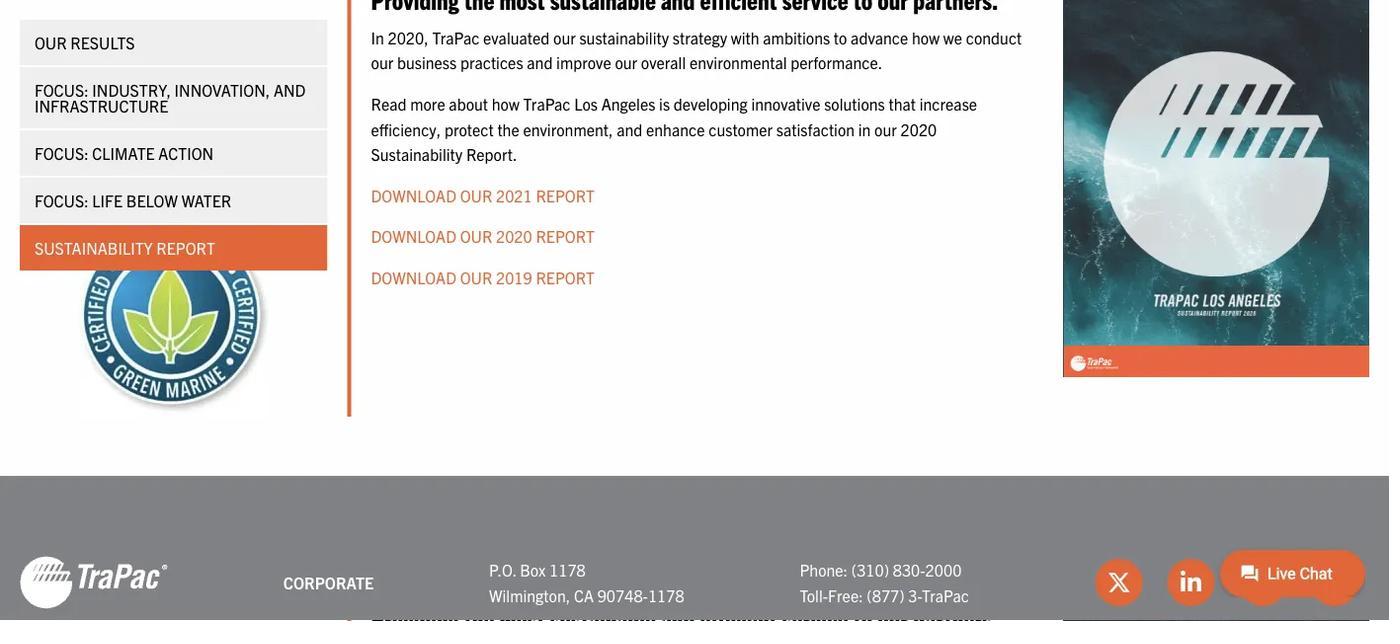 Task type: vqa. For each thing, say whether or not it's contained in the screenshot.
Radiation
no



Task type: locate. For each thing, give the bounding box(es) containing it.
with
[[731, 27, 759, 47]]

2021
[[496, 185, 532, 205]]

trapac up environment,
[[523, 94, 571, 113]]

and inside the in 2020, trapac evaluated our sustainability strategy with ambitions to advance how we conduct our business practices and improve our overall environmental performance.
[[527, 53, 553, 72]]

0 vertical spatial download
[[371, 185, 456, 205]]

download for download our 2019 report
[[371, 268, 456, 287]]

0 horizontal spatial how
[[492, 94, 520, 113]]

2 horizontal spatial trapac
[[922, 585, 969, 605]]

developing
[[674, 94, 748, 113]]

3-
[[908, 585, 922, 605]]

evaluated
[[483, 27, 550, 47]]

our down in
[[371, 53, 393, 72]]

1 vertical spatial focus:
[[35, 143, 89, 163]]

report down download our 2021 report 'link' in the left of the page
[[536, 226, 595, 246]]

box
[[520, 560, 546, 580]]

1 horizontal spatial how
[[912, 27, 940, 47]]

2 focus: from the top
[[35, 143, 89, 163]]

0 vertical spatial trapac
[[432, 27, 479, 47]]

focus: left "life" on the top of page
[[35, 191, 89, 210]]

1 vertical spatial trapac
[[523, 94, 571, 113]]

focus: left climate
[[35, 143, 89, 163]]

0 vertical spatial how
[[912, 27, 940, 47]]

and for environment,
[[617, 119, 642, 139]]

focus: inside focus: climate action link
[[35, 143, 89, 163]]

climate
[[92, 143, 155, 163]]

1 vertical spatial 2020
[[496, 226, 532, 246]]

our left results on the top left of page
[[35, 33, 67, 52]]

environmental
[[690, 53, 787, 72]]

and
[[527, 53, 553, 72], [617, 119, 642, 139]]

report for download our 2019 report
[[536, 268, 595, 287]]

1 focus: from the top
[[35, 80, 89, 100]]

2020 down that
[[901, 119, 937, 139]]

phone: (310) 830-2000 toll-free: (877) 3-trapac
[[800, 560, 969, 605]]

action
[[158, 143, 214, 163]]

trapac up business
[[432, 27, 479, 47]]

0 vertical spatial 1178
[[549, 560, 586, 580]]

0 horizontal spatial and
[[527, 53, 553, 72]]

about
[[449, 94, 488, 113]]

life
[[92, 191, 123, 210]]

footer
[[0, 476, 1389, 621]]

0 horizontal spatial 2020
[[496, 226, 532, 246]]

and
[[274, 80, 306, 100]]

1 download from the top
[[371, 185, 456, 205]]

footer containing p.o. box 1178
[[0, 476, 1389, 621]]

download our 2019 report link
[[371, 268, 595, 287]]

that
[[889, 94, 916, 113]]

1 vertical spatial and
[[617, 119, 642, 139]]

conduct
[[966, 27, 1022, 47]]

1 horizontal spatial 1178
[[648, 585, 684, 605]]

focus: inside focus: life below water link
[[35, 191, 89, 210]]

1 vertical spatial 1178
[[648, 585, 684, 605]]

how up the the
[[492, 94, 520, 113]]

1 vertical spatial how
[[492, 94, 520, 113]]

trapac down 2000
[[922, 585, 969, 605]]

toll-
[[800, 585, 828, 605]]

2020
[[901, 119, 937, 139], [496, 226, 532, 246]]

2 vertical spatial download
[[371, 268, 456, 287]]

3 focus: from the top
[[35, 191, 89, 210]]

1178 right ca
[[648, 585, 684, 605]]

in
[[858, 119, 871, 139]]

report right 2019
[[536, 268, 595, 287]]

focus: life below water
[[35, 191, 231, 210]]

focus: down our results
[[35, 80, 89, 100]]

below
[[126, 191, 178, 210]]

0 horizontal spatial trapac
[[432, 27, 479, 47]]

sustainability
[[371, 144, 463, 164]]

report down focus: life below water link
[[156, 238, 215, 258]]

our left 2021
[[460, 185, 492, 205]]

focus:
[[35, 80, 89, 100], [35, 143, 89, 163], [35, 191, 89, 210]]

(310)
[[851, 560, 889, 580]]

is
[[659, 94, 670, 113]]

2020 up 2019
[[496, 226, 532, 246]]

water
[[181, 191, 231, 210]]

1 horizontal spatial 2020
[[901, 119, 937, 139]]

phone:
[[800, 560, 848, 580]]

our inside read more about how trapac los angeles is developing innovative solutions that increase efficiency, protect the environment, and enhance customer satisfaction in our 2020 sustainability report.
[[874, 119, 897, 139]]

business
[[397, 53, 457, 72]]

0 vertical spatial and
[[527, 53, 553, 72]]

2 vertical spatial focus:
[[35, 191, 89, 210]]

our results
[[35, 33, 135, 52]]

2000
[[925, 560, 962, 580]]

report
[[536, 185, 595, 205], [536, 226, 595, 246], [156, 238, 215, 258], [536, 268, 595, 287]]

our
[[553, 27, 576, 47], [371, 53, 393, 72], [615, 53, 637, 72], [874, 119, 897, 139]]

performance.
[[791, 53, 883, 72]]

read
[[371, 94, 407, 113]]

innovation,
[[174, 80, 270, 100]]

1178 up ca
[[549, 560, 586, 580]]

focus: inside "focus: industry, innovation, and infrastructure"
[[35, 80, 89, 100]]

1 horizontal spatial and
[[617, 119, 642, 139]]

our right in
[[874, 119, 897, 139]]

and inside read more about how trapac los angeles is developing innovative solutions that increase efficiency, protect the environment, and enhance customer satisfaction in our 2020 sustainability report.
[[617, 119, 642, 139]]

corporate
[[283, 573, 374, 592]]

our for download our 2020 report
[[460, 226, 492, 246]]

1 vertical spatial download
[[371, 226, 456, 246]]

trapac inside phone: (310) 830-2000 toll-free: (877) 3-trapac
[[922, 585, 969, 605]]

and down angeles
[[617, 119, 642, 139]]

in
[[371, 27, 384, 47]]

download our 2021 report link
[[371, 185, 595, 205]]

1 horizontal spatial trapac
[[523, 94, 571, 113]]

how
[[912, 27, 940, 47], [492, 94, 520, 113]]

customer
[[709, 119, 773, 139]]

0 vertical spatial 2020
[[901, 119, 937, 139]]

our left 2019
[[460, 268, 492, 287]]

download
[[371, 185, 456, 205], [371, 226, 456, 246], [371, 268, 456, 287]]

3 download from the top
[[371, 268, 456, 287]]

download down sustainability
[[371, 185, 456, 205]]

2 download from the top
[[371, 226, 456, 246]]

report right 2021
[[536, 185, 595, 205]]

satisfaction
[[776, 119, 855, 139]]

ambitions
[[763, 27, 830, 47]]

830-
[[893, 560, 925, 580]]

corporate image
[[20, 555, 168, 611]]

report for download our 2021 report
[[536, 185, 595, 205]]

to
[[834, 27, 847, 47]]

focus: industry, innovation, and infrastructure
[[35, 80, 306, 116]]

1178
[[549, 560, 586, 580], [648, 585, 684, 605]]

download down download our 2021 report 'link' in the left of the page
[[371, 226, 456, 246]]

download down the download our 2020 report link
[[371, 268, 456, 287]]

focus: climate action link
[[20, 130, 328, 176]]

free:
[[828, 585, 863, 605]]

strategy
[[673, 27, 727, 47]]

how left we on the top right
[[912, 27, 940, 47]]

focus: life below water link
[[20, 178, 328, 223]]

in 2020, trapac evaluated our sustainability strategy with ambitions to advance how we conduct our business practices and improve our overall environmental performance.
[[371, 27, 1022, 72]]

our down download our 2021 report 'link' in the left of the page
[[460, 226, 492, 246]]

and down evaluated
[[527, 53, 553, 72]]

our
[[35, 33, 67, 52], [460, 185, 492, 205], [460, 226, 492, 246], [460, 268, 492, 287]]

0 vertical spatial focus:
[[35, 80, 89, 100]]

trapac
[[432, 27, 479, 47], [523, 94, 571, 113], [922, 585, 969, 605]]

2 vertical spatial trapac
[[922, 585, 969, 605]]



Task type: describe. For each thing, give the bounding box(es) containing it.
2020 inside read more about how trapac los angeles is developing innovative solutions that increase efficiency, protect the environment, and enhance customer satisfaction in our 2020 sustainability report.
[[901, 119, 937, 139]]

our for download our 2021 report
[[460, 185, 492, 205]]

trapac inside read more about how trapac los angeles is developing innovative solutions that increase efficiency, protect the environment, and enhance customer satisfaction in our 2020 sustainability report.
[[523, 94, 571, 113]]

download for download our 2020 report
[[371, 226, 456, 246]]

trapac inside the in 2020, trapac evaluated our sustainability strategy with ambitions to advance how we conduct our business practices and improve our overall environmental performance.
[[432, 27, 479, 47]]

report inside sustainability report link
[[156, 238, 215, 258]]

our for download our 2019 report
[[460, 268, 492, 287]]

focus: climate action
[[35, 143, 214, 163]]

industry,
[[92, 80, 171, 100]]

read more about how trapac los angeles is developing innovative solutions that increase efficiency, protect the environment, and enhance customer satisfaction in our 2020 sustainability report.
[[371, 94, 977, 164]]

download our 2021 report
[[371, 185, 595, 205]]

infrastructure
[[35, 96, 168, 116]]

the
[[497, 119, 519, 139]]

los
[[574, 94, 598, 113]]

overall
[[641, 53, 686, 72]]

our down sustainability
[[615, 53, 637, 72]]

sustainability report
[[35, 238, 215, 258]]

solutions
[[824, 94, 885, 113]]

enhance
[[646, 119, 705, 139]]

environment,
[[523, 119, 613, 139]]

(877)
[[867, 585, 905, 605]]

download our 2020 report
[[371, 226, 595, 246]]

improve
[[556, 53, 611, 72]]

and for practices
[[527, 53, 553, 72]]

download our 2019 report
[[371, 268, 595, 287]]

increase
[[920, 94, 977, 113]]

our up improve
[[553, 27, 576, 47]]

2020,
[[388, 27, 428, 47]]

how inside the in 2020, trapac evaluated our sustainability strategy with ambitions to advance how we conduct our business practices and improve our overall environmental performance.
[[912, 27, 940, 47]]

download our 2020 report link
[[371, 226, 595, 246]]

advance
[[851, 27, 908, 47]]

efficiency,
[[371, 119, 441, 139]]

focus: for focus: life below water
[[35, 191, 89, 210]]

2019
[[496, 268, 532, 287]]

focus: for focus: industry, innovation, and infrastructure
[[35, 80, 89, 100]]

focus: for focus: climate action
[[35, 143, 89, 163]]

p.o.
[[489, 560, 516, 580]]

90748-
[[597, 585, 648, 605]]

sustainability
[[579, 27, 669, 47]]

innovative
[[751, 94, 820, 113]]

p.o. box 1178 wilmington, ca 90748-1178
[[489, 560, 684, 605]]

report for download our 2020 report
[[536, 226, 595, 246]]

wilmington,
[[489, 585, 570, 605]]

our results link
[[20, 20, 328, 65]]

report.
[[466, 144, 517, 164]]

ca
[[574, 585, 594, 605]]

download for download our 2021 report
[[371, 185, 456, 205]]

0 horizontal spatial 1178
[[549, 560, 586, 580]]

protect
[[444, 119, 494, 139]]

how inside read more about how trapac los angeles is developing innovative solutions that increase efficiency, protect the environment, and enhance customer satisfaction in our 2020 sustainability report.
[[492, 94, 520, 113]]

sustainability report link
[[20, 225, 328, 271]]

practices
[[460, 53, 523, 72]]

focus: industry, innovation, and infrastructure link
[[20, 67, 328, 128]]

results
[[70, 33, 135, 52]]

we
[[943, 27, 962, 47]]

angeles
[[601, 94, 655, 113]]

sustainability
[[35, 238, 153, 258]]

more
[[410, 94, 445, 113]]



